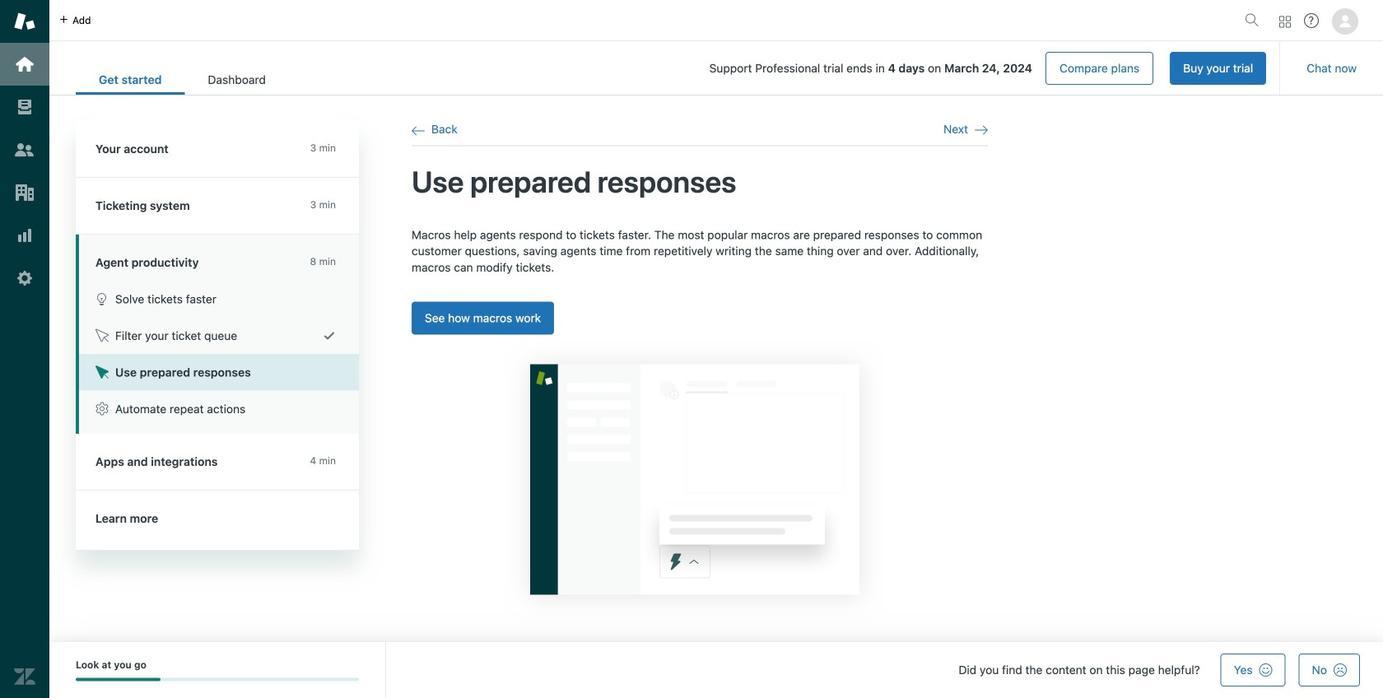 Task type: describe. For each thing, give the bounding box(es) containing it.
March 24, 2024 text field
[[945, 61, 1033, 75]]

admin image
[[14, 268, 35, 289]]

views image
[[14, 96, 35, 118]]

zendesk support image
[[14, 11, 35, 32]]

get help image
[[1304, 13, 1319, 28]]

customers image
[[14, 139, 35, 161]]

get started image
[[14, 54, 35, 75]]



Task type: locate. For each thing, give the bounding box(es) containing it.
progress bar
[[76, 678, 359, 681]]

zendesk products image
[[1280, 16, 1291, 28]]

reporting image
[[14, 225, 35, 246]]

organizations image
[[14, 182, 35, 203]]

tab list
[[76, 64, 289, 95]]

indicates location on zendesk screen where macros can be selected. image
[[505, 339, 885, 620]]

heading
[[76, 121, 359, 178]]

zendesk image
[[14, 666, 35, 688]]

main element
[[0, 0, 49, 698]]

tab
[[185, 64, 289, 95]]



